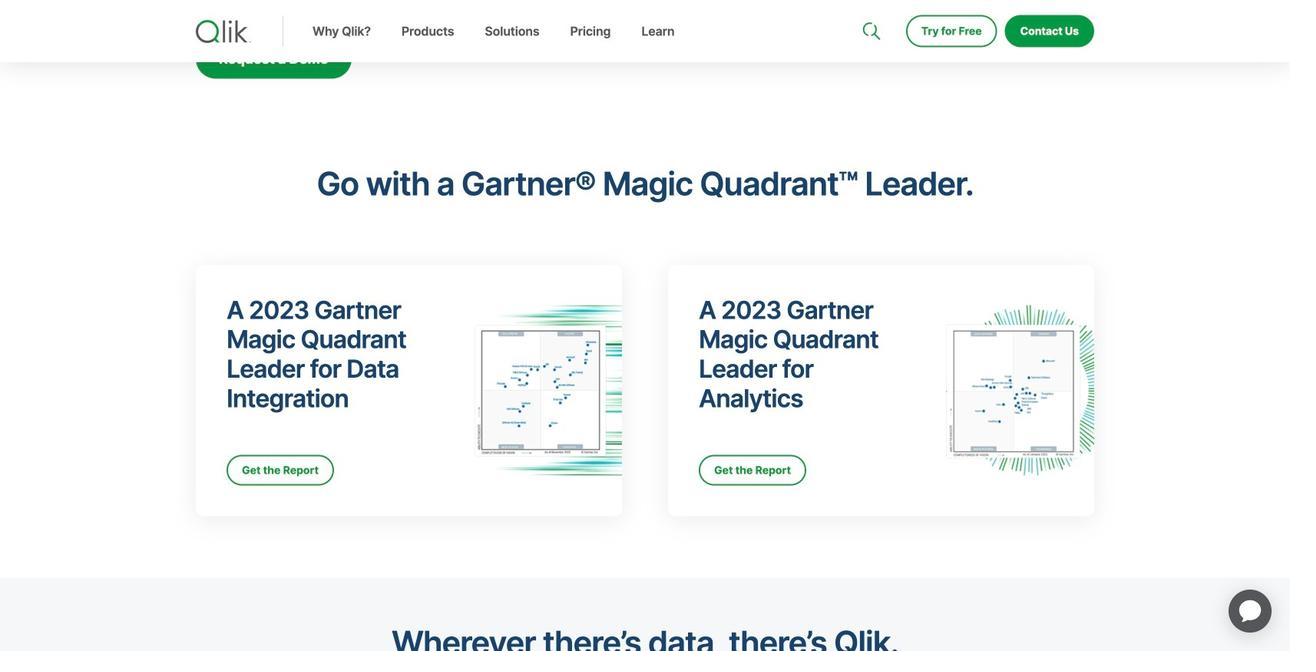 Task type: locate. For each thing, give the bounding box(es) containing it.
qlik image
[[196, 20, 251, 43]]

application
[[1211, 572, 1291, 652]]

login image
[[1046, 0, 1058, 12]]

support image
[[864, 0, 877, 12]]



Task type: vqa. For each thing, say whether or not it's contained in the screenshot.
"application"
yes



